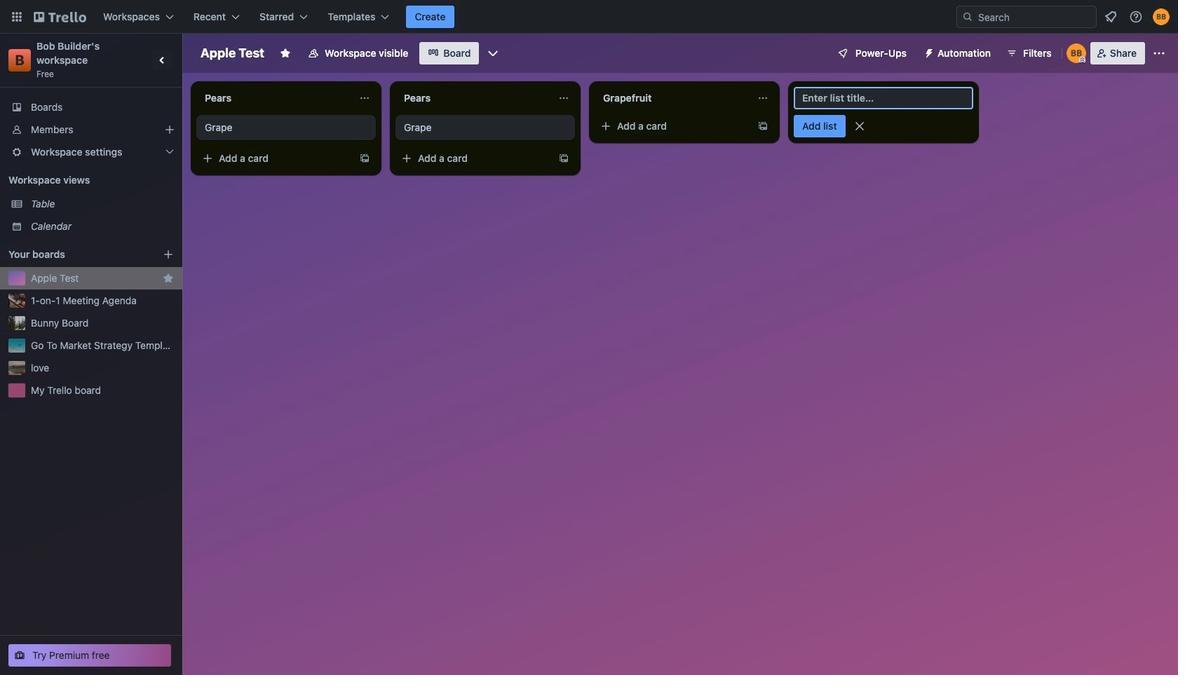 Task type: vqa. For each thing, say whether or not it's contained in the screenshot.
'Board Name' TEXT BOX
yes



Task type: describe. For each thing, give the bounding box(es) containing it.
bob builder (bobbuilder40) image
[[1067, 44, 1087, 63]]

starred icon image
[[163, 273, 174, 284]]

open information menu image
[[1130, 10, 1144, 24]]

add board image
[[163, 249, 174, 260]]

Board name text field
[[194, 42, 272, 65]]

search image
[[963, 11, 974, 22]]

workspace navigation collapse icon image
[[153, 51, 173, 70]]

bob builder (bobbuilder40) image
[[1154, 8, 1170, 25]]

cancel list editing image
[[853, 119, 867, 133]]

show menu image
[[1153, 46, 1167, 60]]

0 notifications image
[[1103, 8, 1120, 25]]

1 create from template… image from the left
[[359, 153, 371, 164]]



Task type: locate. For each thing, give the bounding box(es) containing it.
back to home image
[[34, 6, 86, 28]]

0 horizontal spatial create from template… image
[[359, 153, 371, 164]]

customize views image
[[487, 46, 501, 60]]

Search field
[[974, 6, 1097, 27]]

primary element
[[0, 0, 1179, 34]]

2 create from template… image from the left
[[559, 153, 570, 164]]

sm image
[[919, 42, 938, 62]]

1 horizontal spatial create from template… image
[[559, 153, 570, 164]]

create from template… image
[[359, 153, 371, 164], [559, 153, 570, 164]]

this member is an admin of this board. image
[[1080, 57, 1086, 63]]

Enter list title… text field
[[794, 87, 974, 109]]

switch to… image
[[10, 10, 24, 24]]

create from template… image
[[758, 121, 769, 132]]

your boards with 6 items element
[[8, 246, 142, 263]]

star or unstar board image
[[280, 48, 291, 59]]

None text field
[[196, 87, 354, 109], [396, 87, 553, 109], [595, 87, 752, 109], [196, 87, 354, 109], [396, 87, 553, 109], [595, 87, 752, 109]]



